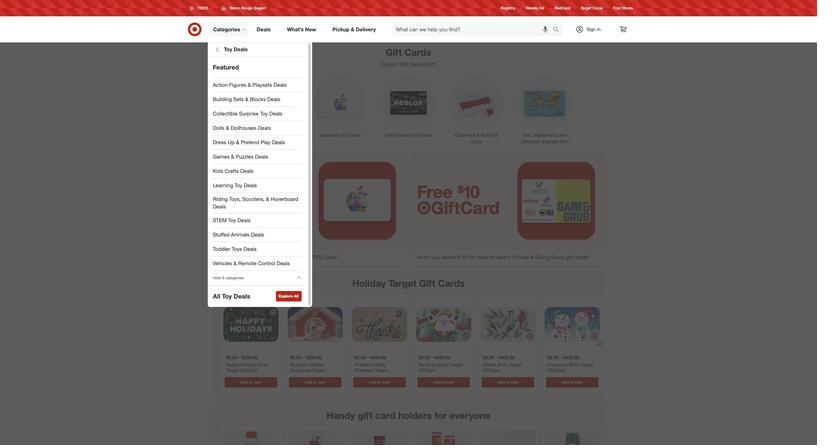 Task type: describe. For each thing, give the bounding box(es) containing it.
all inside explore all link
[[294, 294, 299, 298]]

surprise inside collectible surprise toy deals link
[[239, 110, 259, 117]]

0 vertical spatial gift
[[566, 254, 574, 260]]

play
[[261, 139, 271, 146]]

¬giftcard for select
[[417, 197, 500, 218]]

$500.00 for winter
[[499, 355, 515, 360]]

bullseye holiday doghouse target giftcard image
[[288, 297, 343, 352]]

add for snowman
[[562, 380, 569, 384]]

$100 for apple
[[258, 254, 270, 260]]

blocks
[[250, 96, 266, 102]]

when for when you spend $100 or more on select choice & giving good gift cards*
[[417, 254, 430, 260]]

target inside the $5.00 - $500.00 thanks holiday envelope target giftcard
[[375, 367, 387, 373]]

stuffed animals deals
[[213, 231, 264, 238]]

& right figures
[[248, 82, 251, 88]]

game
[[398, 132, 410, 138]]

on for select
[[490, 254, 496, 260]]

handy
[[327, 410, 355, 421]]

giftcard inside the $5.00 - $500.00 thanks holiday envelope target giftcard
[[355, 373, 372, 379]]

crafts
[[225, 168, 239, 174]]

9
[[222, 275, 224, 280]]

giving
[[535, 254, 550, 260]]

$5.00 for $5.00 - $500.00 thanks holiday envelope target giftcard
[[355, 355, 366, 360]]

you for when you spend $100 or more on select choice & giving good gift cards*
[[431, 254, 440, 260]]

hoverboard
[[271, 196, 298, 202]]

deals inside games & puzzles deals link
[[255, 153, 268, 160]]

add to cart for $5.00 - $500.00 winter birds target giftcard
[[498, 380, 519, 384]]

$5.00 for $5.00 - $500.00 snowman bffs target giftcard
[[547, 355, 558, 360]]

building
[[213, 96, 232, 102]]

search button
[[550, 22, 566, 38]]

visa,
[[523, 132, 532, 138]]

registry link
[[501, 5, 516, 11]]

What can we help you find? suggestions appear below search field
[[392, 22, 555, 37]]

collectible surprise toy deals
[[213, 110, 283, 117]]

learning toy deals link
[[208, 178, 307, 193]]

& inside corporate & bulk gift cards
[[477, 132, 480, 138]]

holiday for $5.00 - $500.00 thanks holiday envelope target giftcard
[[371, 362, 386, 367]]

toys,
[[229, 196, 241, 202]]

games
[[213, 153, 230, 160]]

add to cart for $5.00 - $500.00 thanks holiday envelope target giftcard
[[369, 380, 390, 384]]

giftcard inside $5.00 - $500.00 santa surprise target giftcard
[[419, 367, 436, 373]]

and
[[559, 132, 567, 138]]

deals inside "stem toy deals" link
[[238, 217, 251, 223]]

what's new
[[287, 26, 316, 32]]

- for thanks
[[367, 355, 369, 360]]

$5.00 - $500.00 winter birds target giftcard
[[483, 355, 522, 373]]

$10 for apple
[[259, 181, 281, 202]]

gift inside the visa, mastercard, and american express gift cards
[[560, 139, 568, 144]]

learning toy deals
[[213, 182, 257, 189]]

stuffed
[[213, 231, 230, 238]]

cards*
[[575, 254, 590, 260]]

target gift cards link
[[241, 75, 304, 138]]

spend for when you spend $100 or more on select choice & giving good gift cards*
[[441, 254, 456, 260]]

winter
[[483, 362, 496, 367]]

carousel region containing holiday target gift cards
[[213, 272, 604, 404]]

deals inside riding toys, scooters, & hoverboard deals
[[213, 203, 226, 210]]

hide 9 categories
[[213, 275, 244, 280]]

happy holiday pines target giftcard image
[[223, 297, 278, 352]]

& inside "link"
[[226, 125, 229, 131]]

- for bullseye
[[303, 355, 304, 360]]

target inside $5.00 - $500.00 bullseye holiday doghouse target giftcard
[[312, 367, 325, 373]]

select
[[497, 254, 511, 260]]

sets
[[233, 96, 244, 102]]

add to cart button for $5.00 - $500.00 happy holiday pines target giftcard
[[225, 377, 277, 387]]

pretend
[[241, 139, 259, 146]]

add for bullseye
[[305, 380, 312, 384]]

add for thanks
[[369, 380, 376, 384]]

or for select
[[470, 254, 475, 260]]

kids crafts deals link
[[208, 164, 307, 178]]

toy up featured
[[224, 46, 232, 53]]

giftcard inside $5.00 - $500.00 bullseye holiday doghouse target giftcard
[[290, 373, 308, 379]]

$5.00 - $500.00 santa surprise target giftcard
[[419, 355, 463, 373]]

pickup & delivery link
[[327, 22, 384, 37]]

add to cart button for $5.00 - $500.00 winter birds target giftcard
[[482, 377, 534, 387]]

explore all
[[279, 294, 299, 298]]

gift cards target / gift cards (421)
[[381, 46, 436, 68]]

deals inside toddler toys deals link
[[244, 246, 257, 252]]

cart for $5.00 - $500.00 santa surprise target giftcard
[[447, 380, 454, 384]]

70820 button
[[185, 2, 215, 14]]

add for santa
[[433, 380, 441, 384]]

dollhouses
[[231, 125, 257, 131]]

santa
[[419, 362, 431, 367]]

video
[[385, 132, 397, 138]]

video game gift cards link
[[377, 75, 440, 138]]

deals inside kids crafts deals link
[[240, 168, 253, 174]]

baton rouge siegen
[[230, 6, 266, 10]]

stem toy deals link
[[208, 213, 307, 228]]

baton rouge siegen button
[[218, 2, 270, 14]]

$5.00 for $5.00 - $500.00 winter birds target giftcard
[[483, 355, 494, 360]]

winter birds target giftcard image
[[480, 297, 536, 352]]

toy for stem toy deals
[[228, 217, 236, 223]]

to for thanks holiday envelope target giftcard
[[377, 380, 381, 384]]

stuffed animals deals link
[[208, 228, 307, 242]]

add to cart button for $5.00 - $500.00 thanks holiday envelope target giftcard
[[353, 377, 406, 387]]

specialty gift cards link
[[309, 75, 372, 138]]

target inside $5.00 - $500.00 santa surprise target giftcard
[[450, 362, 463, 367]]

to for winter birds target giftcard
[[506, 380, 510, 384]]

target inside $5.00 - $500.00 snowman bffs target giftcard
[[581, 362, 593, 367]]

dolls
[[213, 125, 225, 131]]

add to cart button for $5.00 - $500.00 bullseye holiday doghouse target giftcard
[[289, 377, 341, 387]]

toy for all toy deals
[[222, 292, 232, 300]]

happy
[[226, 362, 239, 367]]

handy gift card holders for everyone
[[327, 410, 491, 421]]

free for when you spend $100 or more on select choice & giving good gift cards*
[[417, 181, 453, 202]]

or for apple
[[271, 254, 276, 260]]

toys
[[232, 246, 242, 252]]

vehicles & remote control deals link
[[208, 256, 307, 271]]

vehicles & remote control deals
[[213, 260, 290, 267]]

$5.00 for $5.00 - $500.00 happy holiday pines target giftcard
[[226, 355, 237, 360]]

more for select
[[476, 254, 488, 260]]

corporate
[[455, 132, 475, 138]]

deals inside action figures & playsets deals link
[[274, 82, 287, 88]]

sign in
[[587, 26, 601, 32]]

snowman
[[547, 362, 568, 367]]

redcard
[[555, 6, 571, 11]]

action figures & playsets deals link
[[208, 78, 307, 92]]

deals inside building sets & blocks deals "link"
[[267, 96, 280, 102]]

$5.00 - $500.00 snowman bffs target giftcard
[[547, 355, 593, 373]]

& left giving at the right
[[530, 254, 534, 260]]

doghouse
[[290, 367, 311, 373]]

more for apple
[[277, 254, 289, 260]]

playsets
[[253, 82, 272, 88]]

toy for learning toy deals
[[235, 182, 242, 189]]

games & puzzles deals
[[213, 153, 268, 160]]

find
[[613, 6, 621, 11]]

visa, mastercard, and american express gift cards
[[522, 132, 568, 151]]

weekly ad link
[[526, 5, 544, 11]]

search
[[550, 27, 566, 33]]

0 horizontal spatial all
[[213, 292, 220, 300]]

giftcard inside $5.00 - $500.00 winter birds target giftcard
[[483, 367, 500, 373]]

action
[[213, 82, 228, 88]]

target inside target gift cards link
[[255, 132, 268, 138]]

kids crafts deals
[[213, 168, 253, 174]]

to for happy holiday pines target giftcard
[[249, 380, 253, 384]]

$500.00 for santa
[[434, 355, 451, 360]]

in
[[597, 26, 601, 32]]

target link
[[381, 61, 395, 68]]

toddler toys deals link
[[208, 242, 307, 256]]

puzzles
[[236, 153, 254, 160]]

cards*
[[323, 254, 339, 260]]

cart for $5.00 - $500.00 winter birds target giftcard
[[511, 380, 519, 384]]

stem
[[213, 217, 227, 223]]

building sets & blocks deals link
[[208, 92, 307, 107]]

add to cart for $5.00 - $500.00 snowman bffs target giftcard
[[562, 380, 583, 384]]



Task type: vqa. For each thing, say whether or not it's contained in the screenshot.
Shop
no



Task type: locate. For each thing, give the bounding box(es) containing it.
1 horizontal spatial ¬giftcard
[[417, 197, 500, 218]]

gift inside corporate & bulk gift cards
[[491, 132, 499, 138]]

70820
[[197, 6, 208, 10]]

pickup
[[333, 26, 349, 32]]

2 $5.00 from the left
[[290, 355, 301, 360]]

thanks
[[355, 362, 369, 367]]

add to cart down $5.00 - $500.00 bullseye holiday doghouse target giftcard
[[305, 380, 326, 384]]

add down doghouse
[[305, 380, 312, 384]]

surprise right santa
[[432, 362, 449, 367]]

add to cart button
[[225, 377, 277, 387], [289, 377, 341, 387], [353, 377, 406, 387], [417, 377, 470, 387], [482, 377, 534, 387], [546, 377, 599, 387]]

1 horizontal spatial you
[[431, 254, 440, 260]]

riding toys, scooters, & hoverboard deals link
[[208, 193, 307, 213]]

1 on from the left
[[291, 254, 297, 260]]

- for winter
[[495, 355, 497, 360]]

free for when you spend $100 or more on apple gift cards*
[[218, 181, 254, 202]]

1 horizontal spatial or
[[470, 254, 475, 260]]

3 $5.00 from the left
[[355, 355, 366, 360]]

1 cart from the left
[[254, 380, 261, 384]]

cart for $5.00 - $500.00 bullseye holiday doghouse target giftcard
[[318, 380, 326, 384]]

collectible
[[213, 110, 238, 117]]

cards inside the visa, mastercard, and american express gift cards
[[539, 145, 551, 151]]

$500.00 inside $5.00 - $500.00 happy holiday pines target giftcard
[[241, 355, 258, 360]]

3 add to cart from the left
[[369, 380, 390, 384]]

cart down $5.00 - $500.00 santa surprise target giftcard
[[447, 380, 454, 384]]

1 horizontal spatial $100
[[457, 254, 469, 260]]

5 $500.00 from the left
[[499, 355, 515, 360]]

add to cart for $5.00 - $500.00 santa surprise target giftcard
[[433, 380, 454, 384]]

free $10 for when you spend $100 or more on apple gift cards*
[[218, 181, 281, 202]]

you
[[232, 254, 241, 260], [431, 254, 440, 260]]

add for happy
[[240, 380, 248, 384]]

add to cart down $5.00 - $500.00 santa surprise target giftcard
[[433, 380, 454, 384]]

more right control
[[277, 254, 289, 260]]

specialty gift cards
[[320, 132, 361, 138]]

/
[[397, 61, 398, 68]]

games & puzzles deals link
[[208, 150, 307, 164]]

4 to from the left
[[442, 380, 446, 384]]

categories
[[213, 26, 240, 32]]

to down bffs
[[570, 380, 574, 384]]

to for bullseye holiday doghouse target giftcard
[[313, 380, 317, 384]]

1 horizontal spatial on
[[490, 254, 496, 260]]

6 $5.00 from the left
[[547, 355, 558, 360]]

6 add to cart button from the left
[[546, 377, 599, 387]]

express
[[542, 139, 559, 144]]

$5.00 inside $5.00 - $500.00 snowman bffs target giftcard
[[547, 355, 558, 360]]

free $10 for when you spend $100 or more on select choice & giving good gift cards*
[[417, 181, 480, 202]]

6 $500.00 from the left
[[563, 355, 579, 360]]

$500.00
[[241, 355, 258, 360], [306, 355, 322, 360], [370, 355, 386, 360], [434, 355, 451, 360], [499, 355, 515, 360], [563, 355, 579, 360]]

holiday for $5.00 - $500.00 happy holiday pines target giftcard
[[241, 362, 256, 367]]

& right up
[[236, 139, 239, 146]]

toy up toys,
[[235, 182, 242, 189]]

1 $500.00 from the left
[[241, 355, 258, 360]]

explore all link
[[276, 291, 302, 301]]

4 add to cart from the left
[[433, 380, 454, 384]]

2 more from the left
[[476, 254, 488, 260]]

holiday inside $5.00 - $500.00 happy holiday pines target giftcard
[[241, 362, 256, 367]]

when down toddler
[[218, 254, 231, 260]]

dolls & dollhouses deals
[[213, 125, 271, 131]]

add to cart down birds
[[498, 380, 519, 384]]

cart for $5.00 - $500.00 snowman bffs target giftcard
[[575, 380, 583, 384]]

holiday target gift cards
[[352, 277, 465, 289]]

& right games
[[231, 153, 234, 160]]

scooters,
[[242, 196, 265, 202]]

deals link
[[251, 22, 279, 37]]

$500.00 for happy
[[241, 355, 258, 360]]

1 free from the left
[[218, 181, 254, 202]]

to down $5.00 - $500.00 bullseye holiday doghouse target giftcard
[[313, 380, 317, 384]]

1 to from the left
[[249, 380, 253, 384]]

2 cart from the left
[[318, 380, 326, 384]]

add to cart for $5.00 - $500.00 bullseye holiday doghouse target giftcard
[[305, 380, 326, 384]]

add down birds
[[498, 380, 505, 384]]

1 horizontal spatial when
[[417, 254, 430, 260]]

cart for $5.00 - $500.00 thanks holiday envelope target giftcard
[[382, 380, 390, 384]]

2 you from the left
[[431, 254, 440, 260]]

- inside $5.00 - $500.00 winter birds target giftcard
[[495, 355, 497, 360]]

- inside $5.00 - $500.00 snowman bffs target giftcard
[[560, 355, 562, 360]]

toy right stem
[[228, 217, 236, 223]]

1 you from the left
[[232, 254, 241, 260]]

to for snowman bffs target giftcard
[[570, 380, 574, 384]]

$100 for select
[[457, 254, 469, 260]]

toy down the 'hide 9 categories' on the left bottom of page
[[222, 292, 232, 300]]

5 add to cart button from the left
[[482, 377, 534, 387]]

1 add from the left
[[240, 380, 248, 384]]

gift left card
[[358, 410, 373, 421]]

3 add to cart button from the left
[[353, 377, 406, 387]]

6 - from the left
[[560, 355, 562, 360]]

- inside $5.00 - $500.00 bullseye holiday doghouse target giftcard
[[303, 355, 304, 360]]

1 horizontal spatial spend
[[441, 254, 456, 260]]

gift inside the carousel region
[[358, 410, 373, 421]]

$500.00 for snowman
[[563, 355, 579, 360]]

on
[[291, 254, 297, 260], [490, 254, 496, 260]]

toy
[[224, 46, 232, 53], [260, 110, 268, 117], [235, 182, 242, 189], [228, 217, 236, 223], [222, 292, 232, 300]]

1 vertical spatial surprise
[[432, 362, 449, 367]]

$5.00 - $500.00 thanks holiday envelope target giftcard
[[355, 355, 387, 379]]

add to cart button down doghouse
[[289, 377, 341, 387]]

- inside $5.00 - $500.00 happy holiday pines target giftcard
[[238, 355, 240, 360]]

cards inside corporate & bulk gift cards
[[471, 139, 483, 144]]

1 horizontal spatial $10
[[458, 181, 480, 202]]

to for santa surprise target giftcard
[[442, 380, 446, 384]]

surprise down 'building sets & blocks deals'
[[239, 110, 259, 117]]

2 add from the left
[[305, 380, 312, 384]]

to
[[249, 380, 253, 384], [313, 380, 317, 384], [377, 380, 381, 384], [442, 380, 446, 384], [506, 380, 510, 384], [570, 380, 574, 384]]

add to cart for $5.00 - $500.00 happy holiday pines target giftcard
[[240, 380, 261, 384]]

$5.00 for $5.00 - $500.00 bullseye holiday doghouse target giftcard
[[290, 355, 301, 360]]

4 $500.00 from the left
[[434, 355, 451, 360]]

0 horizontal spatial on
[[291, 254, 297, 260]]

0 horizontal spatial free $10
[[218, 181, 281, 202]]

6 to from the left
[[570, 380, 574, 384]]

when
[[218, 254, 231, 260], [417, 254, 430, 260]]

target circle
[[581, 6, 603, 11]]

add down envelope
[[369, 380, 376, 384]]

target inside gift cards target / gift cards (421)
[[381, 61, 395, 68]]

& inside riding toys, scooters, & hoverboard deals
[[266, 196, 269, 202]]

1 - from the left
[[238, 355, 240, 360]]

add to cart down $5.00 - $500.00 happy holiday pines target giftcard
[[240, 380, 261, 384]]

bullseye
[[290, 362, 307, 367]]

$5.00 inside the $5.00 - $500.00 thanks holiday envelope target giftcard
[[355, 355, 366, 360]]

stem toy deals
[[213, 217, 251, 223]]

visa, mastercard, and american express gift cards link
[[513, 75, 576, 151]]

1 more from the left
[[277, 254, 289, 260]]

deals inside vehicles & remote control deals link
[[277, 260, 290, 267]]

all right explore in the bottom left of the page
[[294, 294, 299, 298]]

0 horizontal spatial surprise
[[239, 110, 259, 117]]

target inside $5.00 - $500.00 happy holiday pines target giftcard
[[226, 367, 238, 373]]

target inside 'target circle' link
[[581, 6, 592, 11]]

spend
[[242, 254, 257, 260], [441, 254, 456, 260]]

& left remote
[[234, 260, 237, 267]]

2 free $10 from the left
[[417, 181, 480, 202]]

spend for when you spend $100 or more on apple gift cards*
[[242, 254, 257, 260]]

santa surprise target giftcard image
[[416, 297, 471, 352]]

to down $5.00 - $500.00 santa surprise target giftcard
[[442, 380, 446, 384]]

$5.00 - $500.00 happy holiday pines target giftcard
[[226, 355, 268, 373]]

0 horizontal spatial you
[[232, 254, 241, 260]]

$5.00 up the winter
[[483, 355, 494, 360]]

5 $5.00 from the left
[[483, 355, 494, 360]]

2 ¬giftcard from the left
[[417, 197, 500, 218]]

ad
[[540, 6, 544, 11]]

toy down building sets & blocks deals "link"
[[260, 110, 268, 117]]

$500.00 inside $5.00 - $500.00 winter birds target giftcard
[[499, 355, 515, 360]]

to down the $5.00 - $500.00 thanks holiday envelope target giftcard
[[377, 380, 381, 384]]

toddler
[[213, 246, 230, 252]]

deals inside dolls & dollhouses deals "link"
[[258, 125, 271, 131]]

cart down $5.00 - $500.00 bullseye holiday doghouse target giftcard
[[318, 380, 326, 384]]

holiday inside $5.00 - $500.00 bullseye holiday doghouse target giftcard
[[309, 362, 324, 367]]

thanks holiday envelope target giftcard image
[[352, 297, 407, 352]]

2 on from the left
[[490, 254, 496, 260]]

deals inside stuffed animals deals link
[[251, 231, 264, 238]]

$500.00 inside $5.00 - $500.00 santa surprise target giftcard
[[434, 355, 451, 360]]

$500.00 inside the $5.00 - $500.00 thanks holiday envelope target giftcard
[[370, 355, 386, 360]]

1 horizontal spatial gift
[[566, 254, 574, 260]]

3 $500.00 from the left
[[370, 355, 386, 360]]

5 - from the left
[[495, 355, 497, 360]]

0 horizontal spatial free
[[218, 181, 254, 202]]

0 vertical spatial surprise
[[239, 110, 259, 117]]

5 to from the left
[[506, 380, 510, 384]]

1 ¬giftcard from the left
[[218, 197, 301, 218]]

target gift cards
[[255, 132, 290, 138]]

target inside $5.00 - $500.00 winter birds target giftcard
[[509, 362, 522, 367]]

circle
[[593, 6, 603, 11]]

add
[[240, 380, 248, 384], [305, 380, 312, 384], [369, 380, 376, 384], [433, 380, 441, 384], [498, 380, 505, 384], [562, 380, 569, 384]]

3 add from the left
[[369, 380, 376, 384]]

for
[[435, 410, 447, 421]]

add to cart button down $5.00 - $500.00 happy holiday pines target giftcard
[[225, 377, 277, 387]]

add to cart down the $5.00 - $500.00 thanks holiday envelope target giftcard
[[369, 380, 390, 384]]

choice
[[512, 254, 529, 260]]

find stores link
[[613, 5, 633, 11]]

2 - from the left
[[303, 355, 304, 360]]

0 horizontal spatial $10
[[259, 181, 281, 202]]

animals
[[231, 231, 250, 238]]

carousel region containing handy gift card holders for everyone
[[213, 404, 604, 445]]

1 horizontal spatial free $10
[[417, 181, 480, 202]]

$500.00 for bullseye
[[306, 355, 322, 360]]

control
[[258, 260, 275, 267]]

cart down bffs
[[575, 380, 583, 384]]

$5.00 up snowman
[[547, 355, 558, 360]]

good
[[551, 254, 565, 260]]

everyone
[[450, 410, 491, 421]]

2 $500.00 from the left
[[306, 355, 322, 360]]

1 horizontal spatial more
[[476, 254, 488, 260]]

$5.00 inside $5.00 - $500.00 winter birds target giftcard
[[483, 355, 494, 360]]

weekly ad
[[526, 6, 544, 11]]

& inside "link"
[[245, 96, 249, 102]]

3 - from the left
[[367, 355, 369, 360]]

0 horizontal spatial $100
[[258, 254, 270, 260]]

gift right good
[[566, 254, 574, 260]]

on for apple
[[291, 254, 297, 260]]

toy inside collectible surprise toy deals link
[[260, 110, 268, 117]]

figures
[[229, 82, 246, 88]]

featured
[[213, 63, 239, 71]]

2 add to cart button from the left
[[289, 377, 341, 387]]

add to cart button down bffs
[[546, 377, 599, 387]]

delivery
[[356, 26, 376, 32]]

giftcard
[[240, 367, 257, 373], [419, 367, 436, 373], [483, 367, 500, 373], [547, 367, 565, 373], [290, 373, 308, 379], [355, 373, 372, 379]]

6 cart from the left
[[575, 380, 583, 384]]

add to cart button for $5.00 - $500.00 snowman bffs target giftcard
[[546, 377, 599, 387]]

5 cart from the left
[[511, 380, 519, 384]]

add to cart button down $5.00 - $500.00 santa surprise target giftcard
[[417, 377, 470, 387]]

add down $5.00 - $500.00 snowman bffs target giftcard
[[562, 380, 569, 384]]

1 $10 from the left
[[259, 181, 281, 202]]

$500.00 inside $5.00 - $500.00 bullseye holiday doghouse target giftcard
[[306, 355, 322, 360]]

2 free from the left
[[417, 181, 453, 202]]

free $10
[[218, 181, 281, 202], [417, 181, 480, 202]]

all
[[213, 292, 220, 300], [294, 294, 299, 298]]

add to cart button down birds
[[482, 377, 534, 387]]

$5.00 inside $5.00 - $500.00 happy holiday pines target giftcard
[[226, 355, 237, 360]]

snowman bffs target giftcard image
[[545, 297, 600, 352]]

weekly
[[526, 6, 539, 11]]

$5.00 up thanks
[[355, 355, 366, 360]]

categories
[[225, 275, 244, 280]]

1 $5.00 from the left
[[226, 355, 237, 360]]

& right sets
[[245, 96, 249, 102]]

you for when you spend $100 or more on apple gift cards*
[[232, 254, 241, 260]]

deals inside learning toy deals link
[[244, 182, 257, 189]]

2 spend from the left
[[441, 254, 456, 260]]

toddler toys deals
[[213, 246, 257, 252]]

2 $10 from the left
[[458, 181, 480, 202]]

2 to from the left
[[313, 380, 317, 384]]

$5.00 inside $5.00 - $500.00 bullseye holiday doghouse target giftcard
[[290, 355, 301, 360]]

- for santa
[[431, 355, 433, 360]]

(421)
[[425, 61, 436, 68]]

add to cart button down envelope
[[353, 377, 406, 387]]

holiday
[[352, 277, 386, 289], [241, 362, 256, 367], [309, 362, 324, 367], [371, 362, 386, 367]]

gift
[[386, 46, 402, 58], [400, 61, 408, 68], [269, 132, 277, 138], [340, 132, 348, 138], [411, 132, 419, 138], [491, 132, 499, 138], [560, 139, 568, 144], [313, 254, 321, 260], [419, 277, 436, 289]]

hide 9 categories button
[[208, 271, 307, 285]]

hide
[[213, 275, 221, 280]]

$5.00 - $500.00 bullseye holiday doghouse target giftcard
[[290, 355, 325, 379]]

add to cart button for $5.00 - $500.00 santa surprise target giftcard
[[417, 377, 470, 387]]

$5.00 up bullseye
[[290, 355, 301, 360]]

0 horizontal spatial when
[[218, 254, 231, 260]]

birds
[[498, 362, 508, 367]]

0 horizontal spatial more
[[277, 254, 289, 260]]

dress
[[213, 139, 226, 146]]

- for happy
[[238, 355, 240, 360]]

1 add to cart from the left
[[240, 380, 261, 384]]

2 when from the left
[[417, 254, 430, 260]]

1 add to cart button from the left
[[225, 377, 277, 387]]

more left select
[[476, 254, 488, 260]]

when for when you spend $100 or more on apple gift cards*
[[218, 254, 231, 260]]

3 cart from the left
[[382, 380, 390, 384]]

to down birds
[[506, 380, 510, 384]]

add for winter
[[498, 380, 505, 384]]

toy inside learning toy deals link
[[235, 182, 242, 189]]

riding toys, scooters, & hoverboard deals
[[213, 196, 298, 210]]

collectible surprise toy deals link
[[208, 107, 307, 121]]

$5.00 up santa
[[419, 355, 430, 360]]

cart for $5.00 - $500.00 happy holiday pines target giftcard
[[254, 380, 261, 384]]

1 when from the left
[[218, 254, 231, 260]]

deals inside dress up & pretend play deals link
[[272, 139, 285, 146]]

$500.00 for thanks
[[370, 355, 386, 360]]

2 add to cart from the left
[[305, 380, 326, 384]]

deals inside collectible surprise toy deals link
[[269, 110, 283, 117]]

holiday for $5.00 - $500.00 bullseye holiday doghouse target giftcard
[[309, 362, 324, 367]]

cart down $5.00 - $500.00 winter birds target giftcard
[[511, 380, 519, 384]]

toy inside "stem toy deals" link
[[228, 217, 236, 223]]

mastercard,
[[533, 132, 558, 138]]

1 carousel region from the top
[[213, 272, 604, 404]]

corporate & bulk gift cards
[[455, 132, 499, 144]]

to down $5.00 - $500.00 happy holiday pines target giftcard
[[249, 380, 253, 384]]

4 add to cart button from the left
[[417, 377, 470, 387]]

specialty
[[320, 132, 339, 138]]

4 - from the left
[[431, 355, 433, 360]]

up
[[228, 139, 235, 146]]

0 horizontal spatial gift
[[358, 410, 373, 421]]

1 vertical spatial gift
[[358, 410, 373, 421]]

1 spend from the left
[[242, 254, 257, 260]]

explore
[[279, 294, 293, 298]]

& right dolls
[[226, 125, 229, 131]]

2 or from the left
[[470, 254, 475, 260]]

when you spend $100 or more on apple gift cards*
[[218, 254, 339, 260]]

surprise inside $5.00 - $500.00 santa surprise target giftcard
[[432, 362, 449, 367]]

sign in link
[[570, 22, 611, 37]]

carousel region
[[213, 272, 604, 404], [213, 404, 604, 445]]

& right pickup
[[351, 26, 355, 32]]

siegen
[[254, 6, 266, 10]]

$10 for select
[[458, 181, 480, 202]]

add to cart down bffs
[[562, 380, 583, 384]]

0 horizontal spatial spend
[[242, 254, 257, 260]]

1 or from the left
[[271, 254, 276, 260]]

1 free $10 from the left
[[218, 181, 281, 202]]

cart down pines
[[254, 380, 261, 384]]

2 carousel region from the top
[[213, 404, 604, 445]]

on left apple
[[291, 254, 297, 260]]

$5.00 for $5.00 - $500.00 santa surprise target giftcard
[[419, 355, 430, 360]]

5 add to cart from the left
[[498, 380, 519, 384]]

0 horizontal spatial or
[[271, 254, 276, 260]]

4 $5.00 from the left
[[419, 355, 430, 360]]

- for snowman
[[560, 355, 562, 360]]

1 horizontal spatial surprise
[[432, 362, 449, 367]]

1 horizontal spatial free
[[417, 181, 453, 202]]

$5.00
[[226, 355, 237, 360], [290, 355, 301, 360], [355, 355, 366, 360], [419, 355, 430, 360], [483, 355, 494, 360], [547, 355, 558, 360]]

giftcard inside $5.00 - $500.00 snowman bffs target giftcard
[[547, 367, 565, 373]]

add down $5.00 - $500.00 santa surprise target giftcard
[[433, 380, 441, 384]]

$5.00 inside $5.00 - $500.00 santa surprise target giftcard
[[419, 355, 430, 360]]

¬giftcard for apple
[[218, 197, 301, 218]]

0 horizontal spatial ¬giftcard
[[218, 197, 301, 218]]

what's
[[287, 26, 304, 32]]

on left select
[[490, 254, 496, 260]]

$500.00 inside $5.00 - $500.00 snowman bffs target giftcard
[[563, 355, 579, 360]]

$5.00 up "happy"
[[226, 355, 237, 360]]

find stores
[[613, 6, 633, 11]]

4 add from the left
[[433, 380, 441, 384]]

3 to from the left
[[377, 380, 381, 384]]

cart down the $5.00 - $500.00 thanks holiday envelope target giftcard
[[382, 380, 390, 384]]

when up holiday target gift cards
[[417, 254, 430, 260]]

- inside the $5.00 - $500.00 thanks holiday envelope target giftcard
[[367, 355, 369, 360]]

pines
[[257, 362, 268, 367]]

& left bulk
[[477, 132, 480, 138]]

5 add from the left
[[498, 380, 505, 384]]

6 add from the left
[[562, 380, 569, 384]]

giftcard inside $5.00 - $500.00 happy holiday pines target giftcard
[[240, 367, 257, 373]]

all down hide
[[213, 292, 220, 300]]

4 cart from the left
[[447, 380, 454, 384]]

- inside $5.00 - $500.00 santa surprise target giftcard
[[431, 355, 433, 360]]

1 $100 from the left
[[258, 254, 270, 260]]

6 add to cart from the left
[[562, 380, 583, 384]]

2 $100 from the left
[[457, 254, 469, 260]]

baton
[[230, 6, 240, 10]]

holiday inside the $5.00 - $500.00 thanks holiday envelope target giftcard
[[371, 362, 386, 367]]

& right scooters,
[[266, 196, 269, 202]]

1 horizontal spatial all
[[294, 294, 299, 298]]

add down $5.00 - $500.00 happy holiday pines target giftcard
[[240, 380, 248, 384]]



